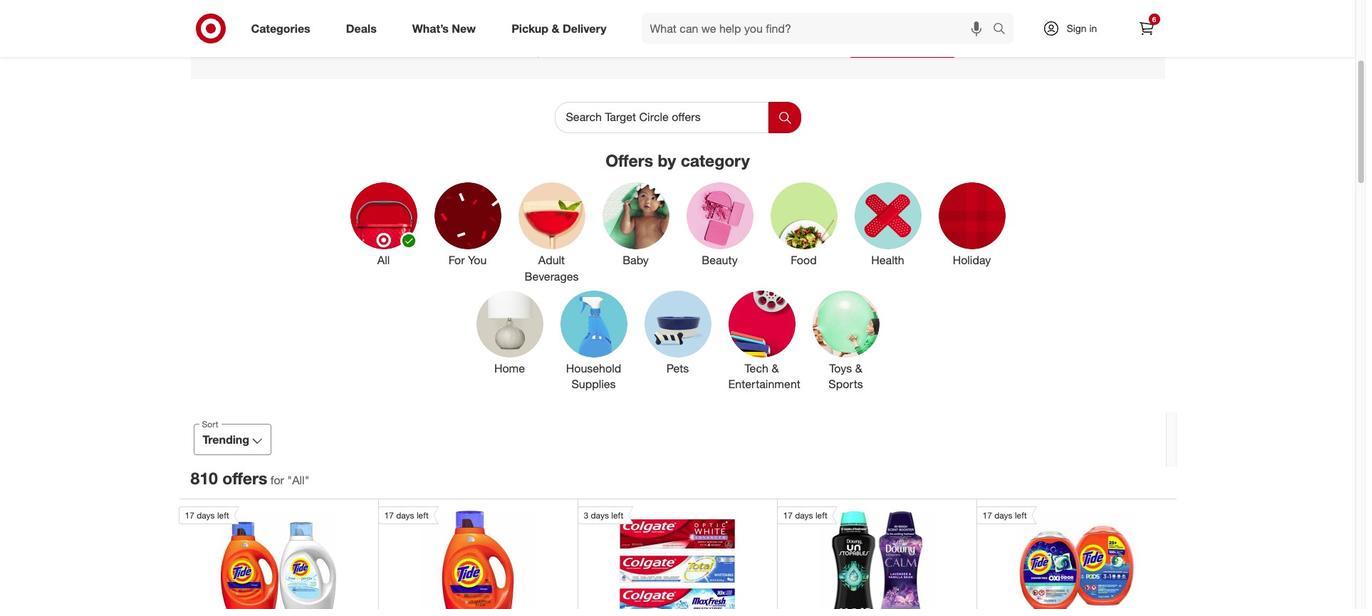 Task type: locate. For each thing, give the bounding box(es) containing it.
0 horizontal spatial "
[[287, 473, 292, 488]]

days for third 17 days left button from the right
[[396, 510, 414, 521]]

3 days from the left
[[591, 510, 609, 521]]

6
[[1153, 15, 1157, 24]]

all
[[377, 253, 390, 267], [292, 473, 305, 488]]

17 days left button
[[178, 507, 336, 609], [378, 507, 536, 609], [777, 507, 935, 609], [977, 507, 1135, 609]]

sign in inside "button"
[[884, 35, 921, 49]]

for
[[449, 253, 465, 267]]

1 vertical spatial sign in
[[884, 35, 921, 49]]

2 days from the left
[[396, 510, 414, 521]]

0 vertical spatial all
[[377, 253, 390, 267]]

sign in
[[1067, 22, 1098, 34], [884, 35, 921, 49]]

0 horizontal spatial sign
[[411, 17, 446, 37]]

3 17 days left button from the left
[[777, 507, 935, 609]]

17 for first 17 days left button from left
[[185, 510, 194, 521]]

days
[[197, 510, 215, 521], [396, 510, 414, 521], [591, 510, 609, 521], [795, 510, 813, 521], [995, 510, 1013, 521]]

pickup & delivery link
[[500, 13, 625, 44]]

offers
[[450, 44, 479, 58]]

1 horizontal spatial all
[[377, 253, 390, 267]]

toys
[[830, 361, 852, 375]]

0 vertical spatial sign in
[[1067, 22, 1098, 34]]

unlock
[[411, 44, 447, 58]]

& inside toys & sports
[[856, 361, 863, 375]]

food button
[[771, 182, 838, 285]]

17 days left for first 17 days left button from left
[[185, 510, 229, 521]]

search button
[[987, 13, 1021, 47]]

household supplies
[[566, 361, 622, 391]]

1 horizontal spatial sign
[[884, 35, 908, 49]]

3 left from the left
[[612, 510, 624, 521]]

3 17 from the left
[[783, 510, 793, 521]]

adult beverages button
[[518, 182, 585, 285]]

left for first 17 days left button from the right
[[1015, 510, 1027, 521]]

tech & entertainment button
[[729, 290, 801, 393]]

0 horizontal spatial for
[[271, 473, 284, 488]]

4 17 days left button from the left
[[977, 507, 1135, 609]]

for up offers
[[469, 17, 491, 37]]

5 left from the left
[[1015, 510, 1027, 521]]

0 vertical spatial for
[[469, 17, 491, 37]]

2 17 from the left
[[384, 510, 394, 521]]

0 horizontal spatial &
[[552, 21, 560, 35]]

for
[[469, 17, 491, 37], [271, 473, 284, 488]]

&
[[552, 21, 560, 35], [772, 361, 779, 375], [856, 361, 863, 375]]

1 left from the left
[[217, 510, 229, 521]]

17
[[185, 510, 194, 521], [384, 510, 394, 521], [783, 510, 793, 521], [983, 510, 992, 521]]

2 horizontal spatial &
[[856, 361, 863, 375]]

entertainment
[[729, 377, 801, 391]]

1 horizontal spatial "
[[305, 473, 310, 488]]

1 horizontal spatial &
[[772, 361, 779, 375]]

0 horizontal spatial sign in
[[884, 35, 921, 49]]

1 17 days left from the left
[[185, 510, 229, 521]]

& inside tech & entertainment
[[772, 361, 779, 375]]

tailored
[[482, 44, 520, 58]]

1 17 from the left
[[185, 510, 194, 521]]

supplies
[[572, 377, 616, 391]]

2 17 days left from the left
[[384, 510, 429, 521]]

sign
[[411, 17, 446, 37], [1067, 22, 1087, 34], [884, 35, 908, 49]]

& for tech
[[772, 361, 779, 375]]

left inside 'button'
[[612, 510, 624, 521]]

17 for third 17 days left button from the right
[[384, 510, 394, 521]]

17 days left for second 17 days left button from the right
[[783, 510, 828, 521]]

4 17 days left from the left
[[983, 510, 1027, 521]]

offers by category
[[606, 150, 750, 170]]

1 horizontal spatial for
[[469, 17, 491, 37]]

all inside 810 offer s for " all "
[[292, 473, 305, 488]]

deals link
[[334, 13, 395, 44]]

2 " from the left
[[305, 473, 310, 488]]

& right toys
[[856, 361, 863, 375]]

2 left from the left
[[417, 510, 429, 521]]

1 horizontal spatial in
[[911, 35, 921, 49]]

810
[[191, 468, 218, 488]]

2 horizontal spatial in
[[1090, 22, 1098, 34]]

categories
[[251, 21, 310, 35]]

to
[[524, 44, 534, 58]]

2 horizontal spatial sign
[[1067, 22, 1087, 34]]

5 days from the left
[[995, 510, 1013, 521]]

& up you
[[552, 21, 560, 35]]

category
[[681, 150, 750, 170]]

left
[[217, 510, 229, 521], [417, 510, 429, 521], [612, 510, 624, 521], [816, 510, 828, 521], [1015, 510, 1027, 521]]

3 17 days left from the left
[[783, 510, 828, 521]]

1 days from the left
[[197, 510, 215, 521]]

in
[[451, 17, 464, 37], [1090, 22, 1098, 34], [911, 35, 921, 49]]

4 days from the left
[[795, 510, 813, 521]]

4 left from the left
[[816, 510, 828, 521]]

1 horizontal spatial sign in
[[1067, 22, 1098, 34]]

& for toys
[[856, 361, 863, 375]]

17 days left
[[185, 510, 229, 521], [384, 510, 429, 521], [783, 510, 828, 521], [983, 510, 1027, 521]]

17 for first 17 days left button from the right
[[983, 510, 992, 521]]

left for 3 days left 'button'
[[612, 510, 624, 521]]

1 vertical spatial for
[[271, 473, 284, 488]]

4 17 from the left
[[983, 510, 992, 521]]

in inside sign in "button"
[[911, 35, 921, 49]]

sports
[[829, 377, 863, 391]]

food
[[791, 253, 817, 267]]

1 vertical spatial all
[[292, 473, 305, 488]]

0 horizontal spatial all
[[292, 473, 305, 488]]

pets
[[667, 361, 689, 375]]

left for second 17 days left button from the right
[[816, 510, 828, 521]]

days inside 'button'
[[591, 510, 609, 521]]

beauty
[[702, 253, 738, 267]]

& inside 'pickup & delivery' "link"
[[552, 21, 560, 35]]

toys & sports
[[829, 361, 863, 391]]

17 days left for third 17 days left button from the right
[[384, 510, 429, 521]]

for right the s
[[271, 473, 284, 488]]

left for third 17 days left button from the right
[[417, 510, 429, 521]]

& for pickup
[[552, 21, 560, 35]]

search
[[987, 23, 1021, 37]]

What can we help you find? suggestions appear below search field
[[642, 13, 997, 44]]

0 horizontal spatial in
[[451, 17, 464, 37]]

"
[[287, 473, 292, 488], [305, 473, 310, 488]]

health button
[[855, 182, 922, 285]]

None text field
[[555, 102, 768, 133]]

what's new
[[412, 21, 476, 35]]

& right "tech"
[[772, 361, 779, 375]]



Task type: vqa. For each thing, say whether or not it's contained in the screenshot.
by
yes



Task type: describe. For each thing, give the bounding box(es) containing it.
trending button
[[193, 424, 272, 456]]

household supplies button
[[560, 290, 627, 393]]

2 17 days left button from the left
[[378, 507, 536, 609]]

all button
[[350, 182, 418, 285]]

1 " from the left
[[287, 473, 292, 488]]

adult
[[539, 253, 565, 267]]

beverages
[[525, 269, 579, 283]]

17 for second 17 days left button from the right
[[783, 510, 793, 521]]

sign inside sign in for hundreds of deals! unlock offers tailored to you
[[411, 17, 446, 37]]

categories link
[[239, 13, 328, 44]]

tech
[[745, 361, 769, 375]]

what's
[[412, 21, 449, 35]]

deals
[[346, 21, 377, 35]]

in inside sign in link
[[1090, 22, 1098, 34]]

in inside sign in for hundreds of deals! unlock offers tailored to you
[[451, 17, 464, 37]]

you
[[468, 253, 487, 267]]

for you button
[[434, 182, 501, 285]]

home
[[494, 361, 525, 375]]

pickup
[[512, 21, 549, 35]]

s
[[259, 468, 267, 488]]

offer
[[223, 468, 259, 488]]

pets button
[[645, 290, 711, 393]]

holiday
[[953, 253, 991, 267]]

baby button
[[602, 182, 669, 285]]

pickup & delivery
[[512, 21, 607, 35]]

left for first 17 days left button from left
[[217, 510, 229, 521]]

delivery
[[563, 21, 607, 35]]

sign in link
[[1031, 13, 1120, 44]]

home button
[[476, 290, 543, 393]]

3 days left
[[584, 510, 624, 521]]

days for second 17 days left button from the right
[[795, 510, 813, 521]]

trending
[[203, 433, 249, 447]]

sign in for hundreds of deals! unlock offers tailored to you
[[411, 17, 640, 58]]

days for first 17 days left button from left
[[197, 510, 215, 521]]

days for first 17 days left button from the right
[[995, 510, 1013, 521]]

sign inside "button"
[[884, 35, 908, 49]]

hundreds
[[495, 17, 569, 37]]

baby
[[623, 253, 649, 267]]

sign in button
[[849, 27, 956, 58]]

adult beverages
[[525, 253, 579, 283]]

6 link
[[1131, 13, 1163, 44]]

tech & entertainment
[[729, 361, 801, 391]]

3 days left button
[[578, 507, 735, 609]]

deals!
[[593, 17, 640, 37]]

of
[[573, 17, 589, 37]]

days for 3 days left 'button'
[[591, 510, 609, 521]]

for you
[[449, 253, 487, 267]]

810 offer s for " all "
[[191, 468, 310, 488]]

for inside sign in for hundreds of deals! unlock offers tailored to you
[[469, 17, 491, 37]]

you
[[537, 44, 555, 58]]

offers
[[606, 150, 653, 170]]

new
[[452, 21, 476, 35]]

what's new link
[[400, 13, 494, 44]]

beauty button
[[687, 182, 754, 285]]

by
[[658, 150, 676, 170]]

for inside 810 offer s for " all "
[[271, 473, 284, 488]]

3
[[584, 510, 589, 521]]

all inside all button
[[377, 253, 390, 267]]

health
[[872, 253, 905, 267]]

toys & sports button
[[813, 290, 880, 393]]

household
[[566, 361, 622, 375]]

1 17 days left button from the left
[[178, 507, 336, 609]]

17 days left for first 17 days left button from the right
[[983, 510, 1027, 521]]

holiday button
[[939, 182, 1006, 285]]



